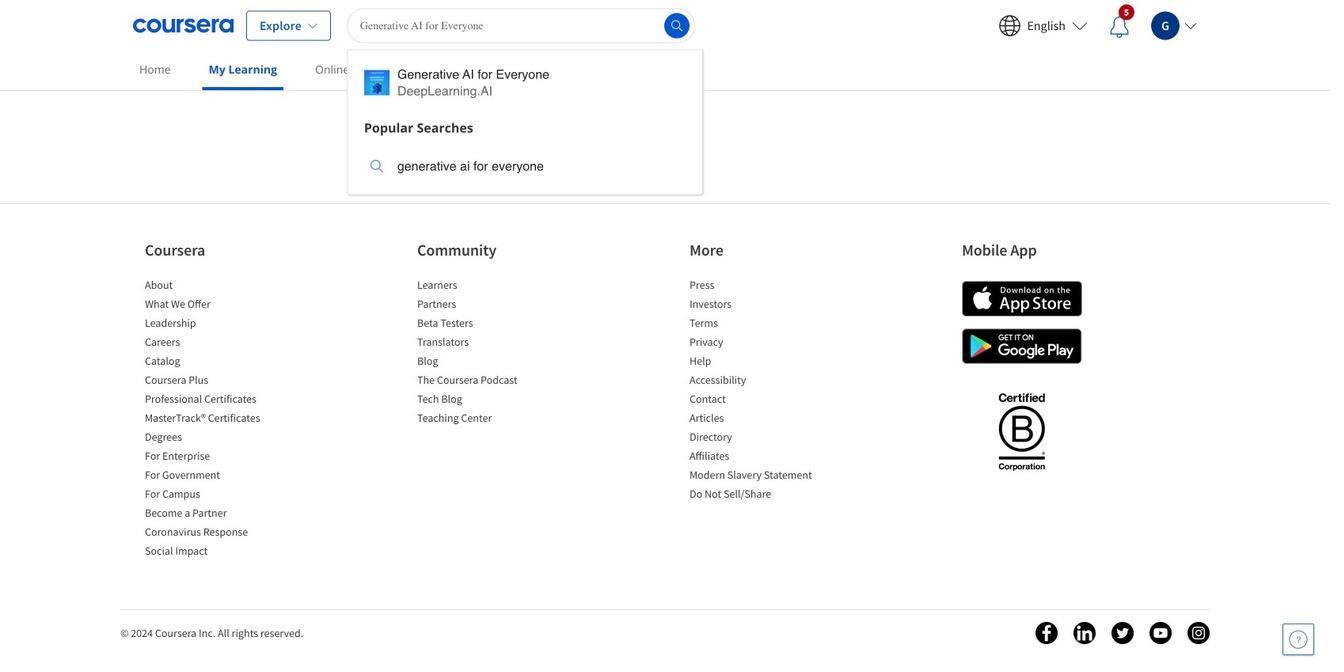 Task type: describe. For each thing, give the bounding box(es) containing it.
0 vertical spatial suggestion image image
[[364, 70, 390, 95]]

coursera instagram image
[[1188, 623, 1210, 645]]

get it on google play image
[[962, 329, 1083, 364]]

coursera facebook image
[[1036, 623, 1058, 645]]

3 list from the left
[[690, 277, 824, 505]]

logo of certified b corporation image
[[990, 384, 1055, 479]]



Task type: vqa. For each thing, say whether or not it's contained in the screenshot.
What do you want to learn? TEXT BOX
yes



Task type: locate. For each thing, give the bounding box(es) containing it.
coursera twitter image
[[1112, 623, 1134, 645]]

1 list from the left
[[145, 277, 280, 562]]

list item
[[145, 277, 280, 296], [417, 277, 552, 296], [690, 277, 824, 296], [145, 296, 280, 315], [417, 296, 552, 315], [690, 296, 824, 315], [145, 315, 280, 334], [417, 315, 552, 334], [690, 315, 824, 334], [145, 334, 280, 353], [417, 334, 552, 353], [690, 334, 824, 353], [145, 353, 280, 372], [417, 353, 552, 372], [690, 353, 824, 372], [145, 372, 280, 391], [417, 372, 552, 391], [690, 372, 824, 391], [145, 391, 280, 410], [417, 391, 552, 410], [690, 391, 824, 410], [145, 410, 280, 429], [417, 410, 552, 429], [690, 410, 824, 429], [145, 429, 280, 448], [690, 429, 824, 448], [145, 448, 280, 467], [690, 448, 824, 467], [145, 467, 280, 486], [690, 467, 824, 486], [145, 486, 280, 505], [690, 486, 824, 505], [145, 505, 280, 524], [145, 524, 280, 543], [145, 543, 280, 562]]

suggestion image image
[[364, 70, 390, 95], [371, 160, 383, 173]]

download on the app store image
[[962, 281, 1083, 317]]

coursera linkedin image
[[1074, 623, 1096, 645]]

help center image
[[1289, 630, 1308, 649]]

list
[[145, 277, 280, 562], [417, 277, 552, 429], [690, 277, 824, 505]]

What do you want to learn? text field
[[347, 8, 695, 43]]

1 vertical spatial suggestion image image
[[371, 160, 383, 173]]

2 list from the left
[[417, 277, 552, 429]]

coursera youtube image
[[1150, 623, 1172, 645]]

tab panel
[[133, 0, 1198, 178]]

1 horizontal spatial list
[[417, 277, 552, 429]]

autocomplete results list box
[[347, 50, 703, 195]]

coursera image
[[133, 13, 234, 38]]

0 horizontal spatial list
[[145, 277, 280, 562]]

None search field
[[347, 8, 703, 195]]

2 horizontal spatial list
[[690, 277, 824, 505]]



